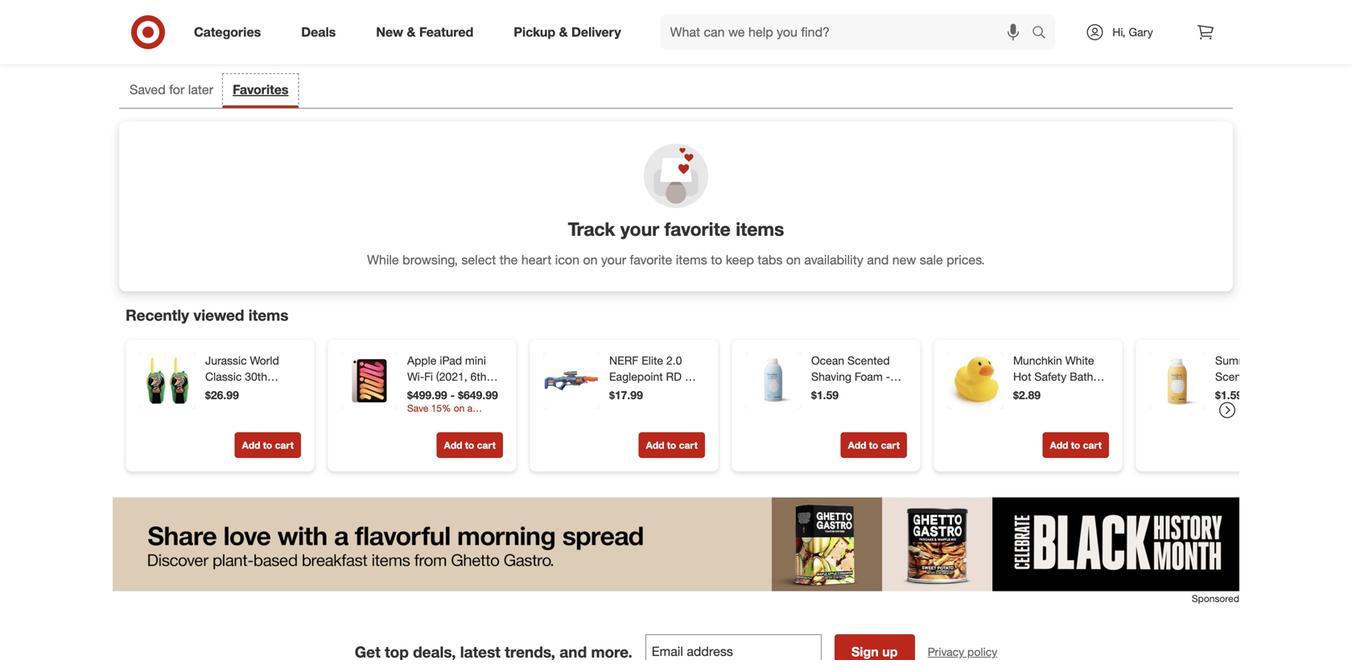 Task type: describe. For each thing, give the bounding box(es) containing it.
elite
[[642, 354, 664, 368]]

privacy
[[928, 645, 965, 659]]

pickup
[[514, 24, 556, 40]]

$26.99 add to cart
[[205, 388, 294, 451]]

search
[[1025, 26, 1064, 42]]

smartly™ for summertime scented shaving foam - 10oz - smartly™
[[1216, 402, 1261, 416]]

summertime
[[1216, 354, 1281, 368]]

deals
[[301, 24, 336, 40]]

classic
[[205, 370, 242, 384]]

sign up
[[852, 644, 898, 660]]

add inside $17.99 add to cart
[[646, 439, 665, 451]]

rd
[[666, 370, 682, 384]]

ocean
[[812, 354, 845, 368]]

safety
[[1035, 370, 1067, 384]]

cart inside $26.99 add to cart
[[275, 439, 294, 451]]

& for pickup
[[559, 24, 568, 40]]

ipad
[[440, 354, 462, 368]]

to inside $26.99 add to cart
[[263, 439, 272, 451]]

talkies
[[241, 402, 275, 416]]

hi,
[[1113, 25, 1126, 39]]

saved
[[130, 82, 166, 98]]

categories link
[[180, 14, 281, 50]]

availability
[[805, 252, 864, 268]]

munchkin white hot safety bath ducky
[[1014, 354, 1095, 400]]

scented for ocean
[[848, 354, 890, 368]]

select
[[462, 252, 496, 268]]

privacy policy link
[[928, 644, 998, 660]]

(2021,
[[436, 370, 468, 384]]

policy
[[968, 645, 998, 659]]

cart for apple ipad mini wi-fi (2021, 6th generation)
[[477, 439, 496, 451]]

tabs
[[758, 252, 783, 268]]

new
[[376, 24, 403, 40]]

browsing,
[[403, 252, 458, 268]]

cart inside $17.99 add to cart
[[679, 439, 698, 451]]

to down $649.99
[[465, 439, 474, 451]]

categories
[[194, 24, 261, 40]]

$1.59 for summertime scented shaving foam - 10oz - smartly™
[[1216, 388, 1243, 402]]

munchkin
[[1014, 354, 1063, 368]]

add to cart button for -
[[841, 432, 907, 458]]

empty cart bullseye image
[[555, 0, 798, 45]]

gary
[[1129, 25, 1154, 39]]

heart
[[522, 252, 552, 268]]

3 add to cart from the left
[[1051, 439, 1102, 451]]

advertisement element
[[113, 498, 1240, 592]]

track
[[568, 218, 616, 240]]

add for apple ipad mini wi-fi (2021, 6th generation)
[[444, 439, 463, 451]]

add for munchkin white hot safety bath ducky
[[1051, 439, 1069, 451]]

add for ocean scented shaving foam - 10oz - smartly™
[[848, 439, 867, 451]]

recently viewed items
[[126, 306, 289, 324]]

sign up button
[[835, 635, 915, 660]]

viewed
[[194, 306, 244, 324]]

track your favorite items
[[568, 218, 785, 240]]

0 horizontal spatial items
[[249, 306, 289, 324]]

ocean scented shaving foam - 10oz - smartly™
[[812, 354, 892, 400]]

add inside $26.99 add to cart
[[242, 439, 260, 451]]

walkie
[[205, 402, 238, 416]]

$499.99 - $649.99
[[407, 388, 498, 402]]

1 horizontal spatial items
[[676, 252, 708, 268]]

saved for later
[[130, 82, 213, 98]]

What can we help you find? suggestions appear below search field
[[661, 14, 1036, 50]]

fi
[[424, 370, 433, 384]]

featured
[[419, 24, 474, 40]]

2.0
[[667, 354, 682, 368]]

1 on from the left
[[583, 252, 598, 268]]

white
[[1066, 354, 1095, 368]]

$1.59 for ocean scented shaving foam - 10oz - smartly™
[[812, 388, 839, 402]]

to down ocean scented shaving foam - 10oz - smartly™ link
[[869, 439, 879, 451]]

add to cart button for blaster
[[639, 432, 705, 458]]

new & featured
[[376, 24, 474, 40]]

delivery
[[572, 24, 621, 40]]

sale
[[920, 252, 944, 268]]

8
[[685, 370, 691, 384]]

world
[[250, 354, 279, 368]]

to down bath
[[1072, 439, 1081, 451]]

hot
[[1014, 370, 1032, 384]]

0 vertical spatial favorite
[[665, 218, 731, 240]]

for
[[169, 82, 185, 98]]

6th
[[471, 370, 487, 384]]

30th
[[245, 370, 267, 384]]

jurassic
[[205, 354, 247, 368]]

and
[[867, 252, 889, 268]]

apple
[[407, 354, 437, 368]]

2 horizontal spatial items
[[736, 218, 785, 240]]

$2.89
[[1014, 388, 1041, 402]]

sponsored
[[1192, 593, 1240, 605]]

cart for munchkin white hot safety bath ducky
[[1083, 439, 1102, 451]]

recently
[[126, 306, 189, 324]]

wi-
[[407, 370, 424, 384]]

prices.
[[947, 252, 985, 268]]

2 on from the left
[[787, 252, 801, 268]]

hi, gary
[[1113, 25, 1154, 39]]



Task type: locate. For each thing, give the bounding box(es) containing it.
& for new
[[407, 24, 416, 40]]

1 10oz from the left
[[812, 386, 836, 400]]

add
[[242, 439, 260, 451], [444, 439, 463, 451], [646, 439, 665, 451], [848, 439, 867, 451], [1051, 439, 1069, 451]]

shaving inside ocean scented shaving foam - 10oz - smartly™
[[812, 370, 852, 384]]

new & featured link
[[363, 14, 494, 50]]

cart down $649.99
[[477, 439, 496, 451]]

munchkin white hot safety bath ducky link
[[1014, 353, 1106, 400]]

add down nerf elite 2.0 eaglepoint rd 8 blaster
[[646, 439, 665, 451]]

jurassic world classic 30th anniversary walkie talkies image
[[139, 353, 196, 409], [139, 353, 196, 409]]

scented inside summertime scented shaving foam - 10oz - smartly™
[[1216, 370, 1258, 384]]

sign
[[852, 644, 879, 660]]

5 cart from the left
[[1083, 439, 1102, 451]]

0 horizontal spatial &
[[407, 24, 416, 40]]

privacy policy
[[928, 645, 998, 659]]

2 $1.59 from the left
[[1216, 388, 1243, 402]]

1 horizontal spatial 10oz
[[1255, 386, 1279, 400]]

3 add from the left
[[646, 439, 665, 451]]

0 vertical spatial smartly™
[[847, 386, 892, 400]]

nerf elite 2.0 eaglepoint rd 8 blaster image
[[544, 353, 600, 409], [544, 353, 600, 409]]

eaglepoint
[[610, 370, 663, 384]]

smartly™ inside summertime scented shaving foam - 10oz - smartly™
[[1216, 402, 1261, 416]]

2 10oz from the left
[[1255, 386, 1279, 400]]

blaster
[[610, 386, 645, 400]]

$1.59
[[812, 388, 839, 402], [1216, 388, 1243, 402]]

summertime scented shaving foam - 10oz - smartly™ link
[[1216, 353, 1308, 416]]

up
[[883, 644, 898, 660]]

favorite
[[665, 218, 731, 240], [630, 252, 673, 268]]

1 horizontal spatial scented
[[1216, 370, 1258, 384]]

1 vertical spatial your
[[601, 252, 627, 268]]

1 horizontal spatial add to cart
[[848, 439, 900, 451]]

1 vertical spatial scented
[[1216, 370, 1258, 384]]

pickup & delivery
[[514, 24, 621, 40]]

jurassic world classic 30th anniversary walkie talkies link
[[205, 353, 298, 416]]

0 horizontal spatial $1.59
[[812, 388, 839, 402]]

favorite down track your favorite items
[[630, 252, 673, 268]]

foam
[[855, 370, 883, 384], [1216, 386, 1244, 400]]

0 horizontal spatial on
[[583, 252, 598, 268]]

scented for summertime
[[1216, 370, 1258, 384]]

10oz down ocean
[[812, 386, 836, 400]]

add to cart button down $649.99
[[437, 432, 503, 458]]

nerf elite 2.0 eaglepoint rd 8 blaster
[[610, 354, 691, 400]]

1 add to cart button from the left
[[235, 432, 301, 458]]

-
[[886, 370, 891, 384], [839, 386, 843, 400], [1247, 386, 1252, 400], [1282, 386, 1286, 400], [451, 388, 455, 402]]

items
[[736, 218, 785, 240], [676, 252, 708, 268], [249, 306, 289, 324]]

while browsing, select the heart icon on your favorite items to keep tabs on availability and new sale prices.
[[367, 252, 985, 268]]

10oz inside ocean scented shaving foam - 10oz - smartly™
[[812, 386, 836, 400]]

apple ipad mini wi-fi (2021, 6th generation) image
[[341, 353, 398, 409], [341, 353, 398, 409]]

add down ocean scented shaving foam - 10oz - smartly™
[[848, 439, 867, 451]]

to
[[711, 252, 723, 268], [263, 439, 272, 451], [465, 439, 474, 451], [667, 439, 677, 451], [869, 439, 879, 451], [1072, 439, 1081, 451]]

$1.59 down summertime
[[1216, 388, 1243, 402]]

$649.99
[[458, 388, 498, 402]]

deals link
[[288, 14, 356, 50]]

the
[[500, 252, 518, 268]]

4 cart from the left
[[881, 439, 900, 451]]

2 vertical spatial items
[[249, 306, 289, 324]]

None text field
[[646, 635, 822, 660]]

2 & from the left
[[559, 24, 568, 40]]

nerf elite 2.0 eaglepoint rd 8 blaster link
[[610, 353, 702, 400]]

add to cart down $649.99
[[444, 439, 496, 451]]

10oz inside summertime scented shaving foam - 10oz - smartly™
[[1255, 386, 1279, 400]]

apple ipad mini wi-fi (2021, 6th generation) link
[[407, 353, 500, 400]]

bath
[[1070, 370, 1094, 384]]

1 horizontal spatial shaving
[[1261, 370, 1302, 384]]

0 horizontal spatial shaving
[[812, 370, 852, 384]]

& right pickup
[[559, 24, 568, 40]]

add down talkies
[[242, 439, 260, 451]]

your
[[621, 218, 660, 240], [601, 252, 627, 268]]

scented inside ocean scented shaving foam - 10oz - smartly™
[[848, 354, 890, 368]]

on right the icon
[[583, 252, 598, 268]]

shaving for ocean
[[812, 370, 852, 384]]

2 add from the left
[[444, 439, 463, 451]]

1 & from the left
[[407, 24, 416, 40]]

your up the while browsing, select the heart icon on your favorite items to keep tabs on availability and new sale prices.
[[621, 218, 660, 240]]

foam for summertime
[[1216, 386, 1244, 400]]

add down munchkin white hot safety bath ducky
[[1051, 439, 1069, 451]]

& right new
[[407, 24, 416, 40]]

2 cart from the left
[[477, 439, 496, 451]]

1 horizontal spatial &
[[559, 24, 568, 40]]

2 horizontal spatial add to cart
[[1051, 439, 1102, 451]]

scented right ocean
[[848, 354, 890, 368]]

10oz for summertime
[[1255, 386, 1279, 400]]

10oz for ocean
[[812, 386, 836, 400]]

1 horizontal spatial foam
[[1216, 386, 1244, 400]]

1 add to cart from the left
[[444, 439, 496, 451]]

smartly™ inside ocean scented shaving foam - 10oz - smartly™
[[847, 386, 892, 400]]

mini
[[465, 354, 486, 368]]

4 add from the left
[[848, 439, 867, 451]]

add to cart button down bath
[[1043, 432, 1110, 458]]

on
[[583, 252, 598, 268], [787, 252, 801, 268]]

items up 'tabs'
[[736, 218, 785, 240]]

on right 'tabs'
[[787, 252, 801, 268]]

1 vertical spatial foam
[[1216, 386, 1244, 400]]

1 $1.59 from the left
[[812, 388, 839, 402]]

smartly™ for ocean scented shaving foam - 10oz - smartly™
[[847, 386, 892, 400]]

1 horizontal spatial $1.59
[[1216, 388, 1243, 402]]

to down talkies
[[263, 439, 272, 451]]

$499.99
[[407, 388, 447, 402]]

$17.99
[[610, 388, 643, 402]]

1 shaving from the left
[[812, 370, 852, 384]]

add to cart down bath
[[1051, 439, 1102, 451]]

0 horizontal spatial foam
[[855, 370, 883, 384]]

add to cart button down ocean scented shaving foam - 10oz - smartly™ link
[[841, 432, 907, 458]]

nerf
[[610, 354, 639, 368]]

add to cart for smartly™
[[848, 439, 900, 451]]

icon
[[555, 252, 580, 268]]

pickup & delivery link
[[500, 14, 641, 50]]

1 cart from the left
[[275, 439, 294, 451]]

add to cart button for 6th
[[437, 432, 503, 458]]

&
[[407, 24, 416, 40], [559, 24, 568, 40]]

anniversary
[[205, 386, 265, 400]]

new
[[893, 252, 917, 268]]

add to cart button down $17.99
[[639, 432, 705, 458]]

4 add to cart button from the left
[[841, 432, 907, 458]]

0 horizontal spatial smartly™
[[847, 386, 892, 400]]

0 horizontal spatial scented
[[848, 354, 890, 368]]

shaving down ocean
[[812, 370, 852, 384]]

munchkin white hot safety bath ducky image
[[948, 353, 1004, 409], [948, 353, 1004, 409]]

favorites link
[[223, 74, 298, 108]]

cart down ocean scented shaving foam - 10oz - smartly™ link
[[881, 439, 900, 451]]

0 horizontal spatial add to cart
[[444, 439, 496, 451]]

add to cart
[[444, 439, 496, 451], [848, 439, 900, 451], [1051, 439, 1102, 451]]

0 vertical spatial items
[[736, 218, 785, 240]]

add to cart for generation)
[[444, 439, 496, 451]]

later
[[188, 82, 213, 98]]

shaving down summertime
[[1261, 370, 1302, 384]]

foam for ocean
[[855, 370, 883, 384]]

ducky
[[1014, 386, 1045, 400]]

10oz down summertime
[[1255, 386, 1279, 400]]

summertime scented shaving foam - 10oz - smartly™ image
[[1150, 353, 1206, 409], [1150, 353, 1206, 409]]

cart down "jurassic world classic 30th anniversary walkie talkies" link
[[275, 439, 294, 451]]

ocean scented shaving foam - 10oz - smartly™ image
[[746, 353, 802, 409], [746, 353, 802, 409]]

add to cart button
[[235, 432, 301, 458], [437, 432, 503, 458], [639, 432, 705, 458], [841, 432, 907, 458], [1043, 432, 1110, 458]]

shaving inside summertime scented shaving foam - 10oz - smartly™
[[1261, 370, 1302, 384]]

$17.99 add to cart
[[610, 388, 698, 451]]

5 add from the left
[[1051, 439, 1069, 451]]

to down rd
[[667, 439, 677, 451]]

0 horizontal spatial 10oz
[[812, 386, 836, 400]]

0 vertical spatial foam
[[855, 370, 883, 384]]

shaving for summertime
[[1261, 370, 1302, 384]]

jurassic world classic 30th anniversary walkie talkies
[[205, 354, 279, 416]]

3 add to cart button from the left
[[639, 432, 705, 458]]

ocean scented shaving foam - 10oz - smartly™ link
[[812, 353, 904, 400]]

saved for later link
[[120, 74, 223, 108]]

5 add to cart button from the left
[[1043, 432, 1110, 458]]

cart down 8
[[679, 439, 698, 451]]

2 add to cart from the left
[[848, 439, 900, 451]]

while
[[367, 252, 399, 268]]

to inside $17.99 add to cart
[[667, 439, 677, 451]]

smartly™
[[847, 386, 892, 400], [1216, 402, 1261, 416]]

cart
[[275, 439, 294, 451], [477, 439, 496, 451], [679, 439, 698, 451], [881, 439, 900, 451], [1083, 439, 1102, 451]]

keep
[[726, 252, 754, 268]]

0 vertical spatial scented
[[848, 354, 890, 368]]

1 vertical spatial items
[[676, 252, 708, 268]]

items up world
[[249, 306, 289, 324]]

add to cart button down talkies
[[235, 432, 301, 458]]

add to cart button for talkies
[[235, 432, 301, 458]]

scented
[[848, 354, 890, 368], [1216, 370, 1258, 384]]

generation)
[[407, 386, 466, 400]]

1 vertical spatial smartly™
[[1216, 402, 1261, 416]]

foam inside ocean scented shaving foam - 10oz - smartly™
[[855, 370, 883, 384]]

favorite up the while browsing, select the heart icon on your favorite items to keep tabs on availability and new sale prices.
[[665, 218, 731, 240]]

foam inside summertime scented shaving foam - 10oz - smartly™
[[1216, 386, 1244, 400]]

2 add to cart button from the left
[[437, 432, 503, 458]]

2 shaving from the left
[[1261, 370, 1302, 384]]

your down "track"
[[601, 252, 627, 268]]

items down track your favorite items
[[676, 252, 708, 268]]

1 add from the left
[[242, 439, 260, 451]]

$26.99
[[205, 388, 239, 402]]

shaving
[[812, 370, 852, 384], [1261, 370, 1302, 384]]

search button
[[1025, 14, 1064, 53]]

1 vertical spatial favorite
[[630, 252, 673, 268]]

add to cart down ocean scented shaving foam - 10oz - smartly™ link
[[848, 439, 900, 451]]

favorites
[[233, 82, 289, 98]]

to left keep
[[711, 252, 723, 268]]

summertime scented shaving foam - 10oz - smartly™
[[1216, 354, 1302, 416]]

scented down summertime
[[1216, 370, 1258, 384]]

1 horizontal spatial smartly™
[[1216, 402, 1261, 416]]

3 cart from the left
[[679, 439, 698, 451]]

1 horizontal spatial on
[[787, 252, 801, 268]]

apple ipad mini wi-fi (2021, 6th generation)
[[407, 354, 487, 400]]

$1.59 down ocean
[[812, 388, 839, 402]]

add down $499.99 - $649.99
[[444, 439, 463, 451]]

cart down bath
[[1083, 439, 1102, 451]]

0 vertical spatial your
[[621, 218, 660, 240]]

cart for ocean scented shaving foam - 10oz - smartly™
[[881, 439, 900, 451]]



Task type: vqa. For each thing, say whether or not it's contained in the screenshot.
Apple
yes



